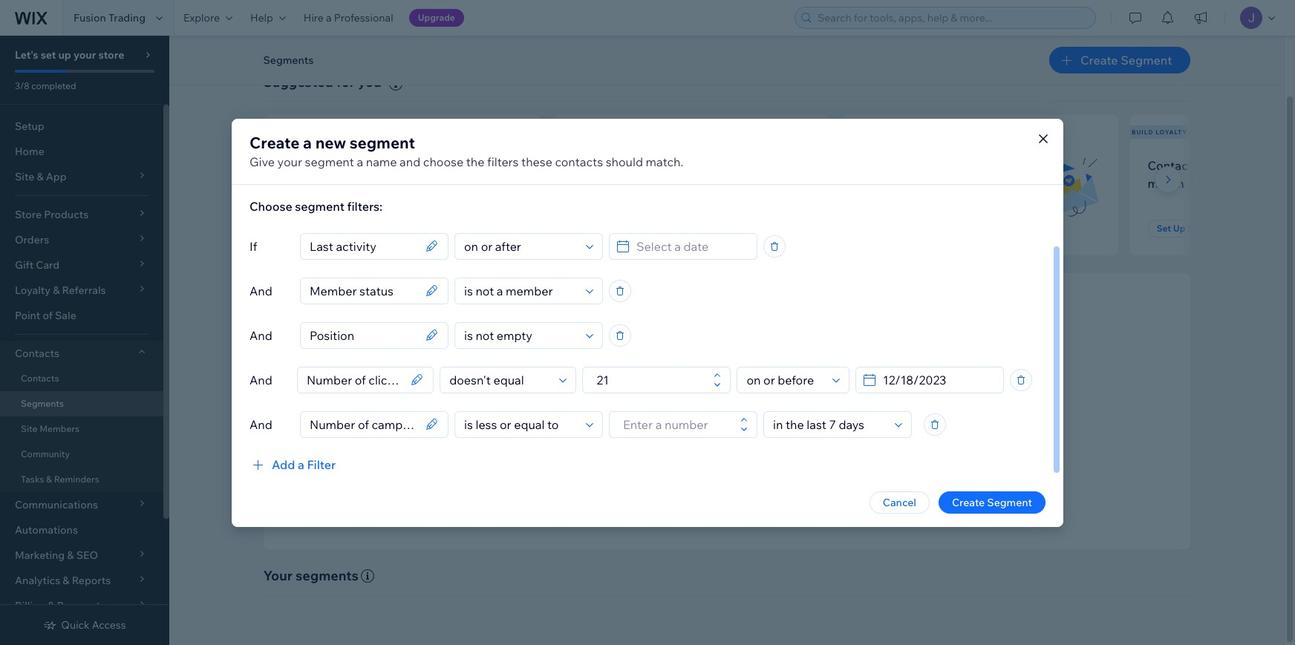 Task type: locate. For each thing, give the bounding box(es) containing it.
2 set up segment from the left
[[579, 223, 649, 234]]

choose
[[423, 154, 464, 169]]

Choose a condition field
[[460, 234, 582, 259], [460, 323, 582, 348], [445, 367, 555, 393], [460, 412, 582, 437]]

3/8
[[15, 80, 29, 91]]

point
[[15, 309, 40, 322]]

0 vertical spatial segments
[[263, 53, 314, 67]]

a down the customers
[[648, 176, 654, 191]]

of left sale
[[43, 309, 53, 322]]

if
[[250, 239, 257, 254]]

contacts for contacts dropdown button
[[15, 347, 59, 360]]

that
[[747, 420, 767, 434]]

0 horizontal spatial contacts
[[309, 158, 358, 173]]

reach
[[628, 398, 667, 415]]

a inside the contacts with a birthday th
[[1229, 158, 1235, 173]]

set up segment
[[290, 223, 360, 234], [579, 223, 649, 234], [1157, 223, 1227, 234]]

2 set up segment button from the left
[[570, 220, 658, 238]]

name
[[366, 154, 397, 169]]

on
[[901, 176, 916, 191]]

1 vertical spatial of
[[691, 420, 700, 434]]

1 horizontal spatial and
[[821, 440, 840, 454]]

0 vertical spatial create segment button
[[1050, 47, 1191, 74]]

contacts inside the contacts with a birthday th
[[1148, 158, 1199, 173]]

fusion
[[74, 11, 106, 25]]

segments for segments link
[[21, 398, 64, 409]]

members
[[40, 423, 80, 435]]

1 horizontal spatial set up segment button
[[570, 220, 658, 238]]

set up segment button down the choose segment filters:
[[281, 220, 369, 238]]

contacts down loyalty
[[1148, 158, 1199, 173]]

birthday
[[1238, 158, 1285, 173]]

2 up from the left
[[596, 223, 608, 234]]

add a filter
[[272, 457, 336, 472]]

your
[[263, 567, 293, 585]]

segment
[[350, 133, 415, 152], [305, 154, 354, 169], [295, 199, 345, 214]]

segments
[[296, 567, 359, 585]]

None field
[[305, 234, 421, 259], [305, 278, 421, 303], [305, 323, 421, 348], [302, 367, 407, 393], [305, 412, 421, 437], [305, 234, 421, 259], [305, 278, 421, 303], [305, 323, 421, 348], [302, 367, 407, 393], [305, 412, 421, 437]]

set up segment down made
[[579, 223, 649, 234]]

0 horizontal spatial create segment button
[[939, 491, 1046, 514]]

set
[[41, 48, 56, 62]]

2 vertical spatial select an option field
[[769, 412, 891, 437]]

who up purchase
[[685, 158, 708, 173]]

set up segment button down the contacts with a birthday th
[[1148, 220, 1236, 238]]

sidebar element
[[0, 36, 169, 646]]

update
[[769, 420, 804, 434]]

automations
[[15, 524, 78, 537]]

0 horizontal spatial up
[[307, 223, 319, 234]]

subscribers
[[284, 128, 334, 136], [930, 158, 996, 173]]

loyalty
[[1156, 128, 1188, 136]]

your down name
[[361, 176, 386, 191]]

2 horizontal spatial set up segment
[[1157, 223, 1227, 234]]

email up on
[[897, 158, 928, 173]]

segments inside button
[[263, 53, 314, 67]]

0 vertical spatial subscribers
[[284, 128, 334, 136]]

1 vertical spatial and
[[821, 440, 840, 454]]

up
[[58, 48, 71, 62]]

cancel button
[[870, 491, 930, 514]]

1 horizontal spatial segments
[[263, 53, 314, 67]]

create segment button for cancel
[[939, 491, 1046, 514]]

1 vertical spatial contacts
[[15, 347, 59, 360]]

contacts inside 'link'
[[21, 373, 59, 384]]

set up segment button
[[281, 220, 369, 238], [570, 220, 658, 238], [1148, 220, 1236, 238]]

2 vertical spatial contacts
[[21, 373, 59, 384]]

a inside potential customers who haven't made a purchase yet
[[648, 176, 654, 191]]

active email subscribers who clicked on your campaign
[[859, 158, 1022, 191]]

contacts inside dropdown button
[[15, 347, 59, 360]]

site
[[21, 423, 38, 435]]

Search for tools, apps, help & more... field
[[814, 7, 1091, 28]]

of
[[43, 309, 53, 322], [691, 420, 700, 434]]

the left filters
[[466, 154, 485, 169]]

email inside active email subscribers who clicked on your campaign
[[897, 158, 928, 173]]

Select an option field
[[460, 278, 582, 303], [743, 367, 828, 393], [769, 412, 891, 437]]

a left name
[[357, 154, 363, 169]]

automatically
[[806, 420, 871, 434]]

1 vertical spatial segment
[[305, 154, 354, 169]]

1 vertical spatial email
[[671, 440, 698, 454]]

email
[[897, 158, 928, 173], [671, 440, 698, 454]]

up for made
[[596, 223, 608, 234]]

0 horizontal spatial and
[[400, 154, 421, 169]]

send
[[579, 440, 605, 454]]

customers
[[623, 158, 682, 173]]

of down right
[[691, 420, 700, 434]]

your right on
[[918, 176, 944, 191]]

up down the choose segment filters:
[[307, 223, 319, 234]]

who inside new contacts who recently subscribed to your mailing list
[[360, 158, 384, 173]]

to up filters:
[[346, 176, 358, 191]]

1 vertical spatial the
[[670, 398, 691, 415]]

completed
[[31, 80, 76, 91]]

2 who from the left
[[685, 158, 708, 173]]

subscribers down suggested
[[284, 128, 334, 136]]

0 horizontal spatial who
[[360, 158, 384, 173]]

2 horizontal spatial up
[[1174, 223, 1186, 234]]

segments inside sidebar "element"
[[21, 398, 64, 409]]

segment down subscribed at the top left of the page
[[295, 199, 345, 214]]

1 up from the left
[[307, 223, 319, 234]]

1 horizontal spatial up
[[596, 223, 608, 234]]

1 horizontal spatial contacts
[[555, 154, 603, 169]]

a right with
[[1229, 158, 1235, 173]]

&
[[46, 474, 52, 485]]

drive
[[768, 440, 792, 454]]

2 horizontal spatial who
[[998, 158, 1022, 173]]

should
[[606, 154, 643, 169]]

sale
[[55, 309, 76, 322]]

2 and from the top
[[250, 328, 272, 343]]

new inside new contacts who recently subscribed to your mailing list
[[281, 158, 306, 173]]

to
[[346, 176, 358, 191], [755, 440, 765, 454]]

quick access
[[61, 619, 126, 632]]

the inside the create a new segment give your segment a name and choose the filters these contacts should match.
[[466, 154, 485, 169]]

0 vertical spatial the
[[466, 154, 485, 169]]

potential customers who haven't made a purchase yet
[[570, 158, 729, 191]]

new up 'give' on the left of the page
[[265, 128, 282, 136]]

1 and from the top
[[250, 283, 272, 298]]

list
[[432, 176, 449, 191]]

1 vertical spatial create segment button
[[939, 491, 1046, 514]]

1 horizontal spatial set up segment
[[579, 223, 649, 234]]

0 vertical spatial contacts
[[1148, 158, 1199, 173]]

1 vertical spatial segments
[[21, 398, 64, 409]]

0 horizontal spatial of
[[43, 309, 53, 322]]

the up the 'groups'
[[670, 398, 691, 415]]

3 who from the left
[[998, 158, 1022, 173]]

to inside new contacts who recently subscribed to your mailing list
[[346, 176, 358, 191]]

1 horizontal spatial create segment
[[1081, 53, 1173, 68]]

1 vertical spatial create segment
[[952, 496, 1033, 509]]

target
[[727, 398, 766, 415]]

your segments
[[263, 567, 359, 585]]

1 vertical spatial subscribers
[[930, 158, 996, 173]]

and inside "reach the right target audience create specific groups of contacts that update automatically send personalized email campaigns to drive sales and build trust"
[[821, 440, 840, 454]]

0 vertical spatial to
[[346, 176, 358, 191]]

choose
[[250, 199, 292, 214]]

0 vertical spatial and
[[400, 154, 421, 169]]

1 set up segment from the left
[[290, 223, 360, 234]]

contacts inside "reach the right target audience create specific groups of contacts that update automatically send personalized email campaigns to drive sales and build trust"
[[703, 420, 745, 434]]

1 vertical spatial to
[[755, 440, 765, 454]]

set for potential customers who haven't made a purchase yet
[[579, 223, 594, 234]]

1 vertical spatial new
[[281, 158, 306, 173]]

add
[[272, 457, 295, 472]]

1 set from the left
[[290, 223, 305, 234]]

create a new segment give your segment a name and choose the filters these contacts should match.
[[250, 133, 684, 169]]

a right add at the bottom left of page
[[298, 457, 304, 472]]

1 horizontal spatial email
[[897, 158, 928, 173]]

0 vertical spatial new
[[265, 128, 282, 136]]

your right up
[[74, 48, 96, 62]]

your
[[74, 48, 96, 62], [278, 154, 302, 169], [361, 176, 386, 191], [918, 176, 944, 191]]

up down the contacts with a birthday th
[[1174, 223, 1186, 234]]

1 horizontal spatial the
[[670, 398, 691, 415]]

hire a professional
[[304, 11, 393, 25]]

reminders
[[54, 474, 99, 485]]

0 vertical spatial email
[[897, 158, 928, 173]]

new
[[265, 128, 282, 136], [281, 158, 306, 173]]

subscribers up campaign
[[930, 158, 996, 173]]

1 horizontal spatial create segment button
[[1050, 47, 1191, 74]]

specific
[[614, 420, 652, 434]]

and
[[400, 154, 421, 169], [821, 440, 840, 454]]

1 vertical spatial select an option field
[[743, 367, 828, 393]]

trading
[[108, 11, 146, 25]]

1 horizontal spatial who
[[685, 158, 708, 173]]

contacts up haven't
[[555, 154, 603, 169]]

0 horizontal spatial segments
[[21, 398, 64, 409]]

0 horizontal spatial set
[[290, 223, 305, 234]]

list
[[260, 115, 1296, 256]]

0 horizontal spatial create segment
[[952, 496, 1033, 509]]

and
[[250, 283, 272, 298], [250, 328, 272, 343], [250, 373, 272, 387], [250, 417, 272, 432]]

personalized
[[607, 440, 669, 454]]

who for purchase
[[685, 158, 708, 173]]

0 vertical spatial of
[[43, 309, 53, 322]]

1 who from the left
[[360, 158, 384, 173]]

segments up suggested
[[263, 53, 314, 67]]

3 and from the top
[[250, 373, 272, 387]]

to left the 'drive'
[[755, 440, 765, 454]]

segment
[[1121, 53, 1173, 68], [321, 223, 360, 234], [610, 223, 649, 234], [1188, 223, 1227, 234], [988, 496, 1033, 509]]

who inside active email subscribers who clicked on your campaign
[[998, 158, 1022, 173]]

0 horizontal spatial set up segment
[[290, 223, 360, 234]]

tasks & reminders link
[[0, 467, 163, 493]]

contacts down contacts dropdown button
[[21, 373, 59, 384]]

set up segment down the choose segment filters:
[[290, 223, 360, 234]]

segment up name
[[350, 133, 415, 152]]

purchase
[[657, 176, 709, 191]]

of inside sidebar "element"
[[43, 309, 53, 322]]

who
[[360, 158, 384, 173], [685, 158, 708, 173], [998, 158, 1022, 173]]

2 horizontal spatial set up segment button
[[1148, 220, 1236, 238]]

0 vertical spatial segment
[[350, 133, 415, 152]]

up down haven't
[[596, 223, 608, 234]]

2 set from the left
[[579, 223, 594, 234]]

who left recently in the top left of the page
[[360, 158, 384, 173]]

0 vertical spatial create segment
[[1081, 53, 1173, 68]]

and up the mailing
[[400, 154, 421, 169]]

1 horizontal spatial of
[[691, 420, 700, 434]]

segments up site members
[[21, 398, 64, 409]]

who inside potential customers who haven't made a purchase yet
[[685, 158, 708, 173]]

home
[[15, 145, 44, 158]]

0 horizontal spatial email
[[671, 440, 698, 454]]

with
[[1202, 158, 1226, 173]]

new up subscribed at the top left of the page
[[281, 158, 306, 173]]

setup
[[15, 120, 44, 133]]

the
[[466, 154, 485, 169], [670, 398, 691, 415]]

and inside the create a new segment give your segment a name and choose the filters these contacts should match.
[[400, 154, 421, 169]]

groups
[[654, 420, 688, 434]]

segments
[[263, 53, 314, 67], [21, 398, 64, 409]]

set up segment button down made
[[570, 220, 658, 238]]

segments button
[[256, 49, 321, 71]]

contacts up "campaigns"
[[703, 420, 745, 434]]

these
[[522, 154, 553, 169]]

segment down new
[[305, 154, 354, 169]]

active
[[859, 158, 895, 173]]

site members
[[21, 423, 80, 435]]

2 horizontal spatial set
[[1157, 223, 1172, 234]]

0 horizontal spatial the
[[466, 154, 485, 169]]

potential
[[570, 158, 620, 173]]

contacts down point of sale
[[15, 347, 59, 360]]

segments link
[[0, 392, 163, 417]]

create segment
[[1081, 53, 1173, 68], [952, 496, 1033, 509]]

email down enter a number text field
[[671, 440, 698, 454]]

1 horizontal spatial subscribers
[[930, 158, 996, 173]]

set up segment down the contacts with a birthday th
[[1157, 223, 1227, 234]]

1 set up segment button from the left
[[281, 220, 369, 238]]

12/18/2023 field
[[879, 367, 999, 393]]

1 horizontal spatial to
[[755, 440, 765, 454]]

create inside the create a new segment give your segment a name and choose the filters these contacts should match.
[[250, 133, 300, 152]]

your right 'give' on the left of the page
[[278, 154, 302, 169]]

up for subscribed
[[307, 223, 319, 234]]

recently
[[387, 158, 432, 173]]

a
[[326, 11, 332, 25], [303, 133, 312, 152], [357, 154, 363, 169], [1229, 158, 1235, 173], [648, 176, 654, 191], [298, 457, 304, 472]]

0 horizontal spatial set up segment button
[[281, 220, 369, 238]]

set up segment button for made
[[570, 220, 658, 238]]

who up campaign
[[998, 158, 1022, 173]]

campaigns
[[700, 440, 753, 454]]

3 set up segment button from the left
[[1148, 220, 1236, 238]]

and down 'automatically'
[[821, 440, 840, 454]]

0 horizontal spatial to
[[346, 176, 358, 191]]

1 horizontal spatial set
[[579, 223, 594, 234]]

your inside new contacts who recently subscribed to your mailing list
[[361, 176, 386, 191]]

2 horizontal spatial contacts
[[703, 420, 745, 434]]

create segment button
[[1050, 47, 1191, 74], [939, 491, 1046, 514]]

contacts down new
[[309, 158, 358, 173]]

0 horizontal spatial subscribers
[[284, 128, 334, 136]]



Task type: describe. For each thing, give the bounding box(es) containing it.
the inside "reach the right target audience create specific groups of contacts that update automatically send personalized email campaigns to drive sales and build trust"
[[670, 398, 691, 415]]

create inside "reach the right target audience create specific groups of contacts that update automatically send personalized email campaigns to drive sales and build trust"
[[579, 420, 612, 434]]

automations link
[[0, 518, 163, 543]]

contacts with a birthday th
[[1148, 158, 1296, 191]]

explore
[[184, 11, 220, 25]]

new
[[315, 133, 346, 152]]

new subscribers
[[265, 128, 334, 136]]

segment for set up segment button associated with subscribed
[[321, 223, 360, 234]]

clicked
[[859, 176, 899, 191]]

3 set up segment from the left
[[1157, 223, 1227, 234]]

fusion trading
[[74, 11, 146, 25]]

set for new contacts who recently subscribed to your mailing list
[[290, 223, 305, 234]]

segments for segments button at the top left
[[263, 53, 314, 67]]

3 set from the left
[[1157, 223, 1172, 234]]

segment for 1st set up segment button from the right
[[1188, 223, 1227, 234]]

Select a date field
[[632, 234, 753, 259]]

you
[[358, 74, 382, 91]]

3 up from the left
[[1174, 223, 1186, 234]]

audience
[[768, 398, 826, 415]]

4 and from the top
[[250, 417, 272, 432]]

sales
[[795, 440, 819, 454]]

a inside button
[[298, 457, 304, 472]]

filters:
[[347, 199, 383, 214]]

reach the right target audience create specific groups of contacts that update automatically send personalized email campaigns to drive sales and build trust
[[579, 398, 892, 454]]

suggested for you
[[263, 74, 382, 91]]

tasks
[[21, 474, 44, 485]]

list containing new contacts who recently subscribed to your mailing list
[[260, 115, 1296, 256]]

new contacts who recently subscribed to your mailing list
[[281, 158, 449, 191]]

help
[[250, 11, 273, 25]]

new for new contacts who recently subscribed to your mailing list
[[281, 158, 306, 173]]

let's set up your store
[[15, 48, 124, 62]]

new for new subscribers
[[265, 128, 282, 136]]

a left new
[[303, 133, 312, 152]]

point of sale
[[15, 309, 76, 322]]

who for your
[[360, 158, 384, 173]]

3/8 completed
[[15, 80, 76, 91]]

site members link
[[0, 417, 163, 442]]

contacts inside the create a new segment give your segment a name and choose the filters these contacts should match.
[[555, 154, 603, 169]]

quick
[[61, 619, 90, 632]]

your inside sidebar "element"
[[74, 48, 96, 62]]

right
[[694, 398, 724, 415]]

email inside "reach the right target audience create specific groups of contacts that update automatically send personalized email campaigns to drive sales and build trust"
[[671, 440, 698, 454]]

made
[[614, 176, 645, 191]]

subscribed
[[281, 176, 344, 191]]

subscribers inside active email subscribers who clicked on your campaign
[[930, 158, 996, 173]]

campaign
[[946, 176, 1002, 191]]

contacts for contacts 'link'
[[21, 373, 59, 384]]

store
[[98, 48, 124, 62]]

professional
[[334, 11, 393, 25]]

Enter a number text field
[[619, 412, 736, 437]]

access
[[92, 619, 126, 632]]

set up segment for subscribed
[[290, 223, 360, 234]]

set up segment for made
[[579, 223, 649, 234]]

hire a professional link
[[295, 0, 402, 36]]

to inside "reach the right target audience create specific groups of contacts that update automatically send personalized email campaigns to drive sales and build trust"
[[755, 440, 765, 454]]

build
[[1132, 128, 1154, 136]]

0 vertical spatial select an option field
[[460, 278, 582, 303]]

haven't
[[570, 176, 611, 191]]

match.
[[646, 154, 684, 169]]

mailing
[[388, 176, 429, 191]]

quick access button
[[43, 619, 126, 632]]

point of sale link
[[0, 303, 163, 328]]

your inside the create a new segment give your segment a name and choose the filters these contacts should match.
[[278, 154, 302, 169]]

add a filter button
[[250, 456, 336, 474]]

setup link
[[0, 114, 163, 139]]

upgrade button
[[409, 9, 464, 27]]

tasks & reminders
[[21, 474, 99, 485]]

of inside "reach the right target audience create specific groups of contacts that update automatically send personalized email campaigns to drive sales and build trust"
[[691, 420, 700, 434]]

help button
[[241, 0, 295, 36]]

contacts button
[[0, 341, 163, 366]]

build
[[842, 440, 866, 454]]

filter
[[307, 457, 336, 472]]

filters
[[487, 154, 519, 169]]

contacts link
[[0, 366, 163, 392]]

your inside active email subscribers who clicked on your campaign
[[918, 176, 944, 191]]

build loyalty
[[1132, 128, 1188, 136]]

th
[[1288, 158, 1296, 173]]

set up segment button for subscribed
[[281, 220, 369, 238]]

upgrade
[[418, 12, 455, 23]]

create segment button for segments
[[1050, 47, 1191, 74]]

let's
[[15, 48, 38, 62]]

segment for made set up segment button
[[610, 223, 649, 234]]

Enter a number text field
[[592, 367, 710, 393]]

2 vertical spatial segment
[[295, 199, 345, 214]]

choose segment filters:
[[250, 199, 383, 214]]

hire
[[304, 11, 324, 25]]

give
[[250, 154, 275, 169]]

yet
[[712, 176, 729, 191]]

a right hire
[[326, 11, 332, 25]]

select an option field for enter a number text field
[[769, 412, 891, 437]]

suggested
[[263, 74, 333, 91]]

home link
[[0, 139, 163, 164]]

community link
[[0, 442, 163, 467]]

contacts inside new contacts who recently subscribed to your mailing list
[[309, 158, 358, 173]]

select an option field for enter a number text box
[[743, 367, 828, 393]]



